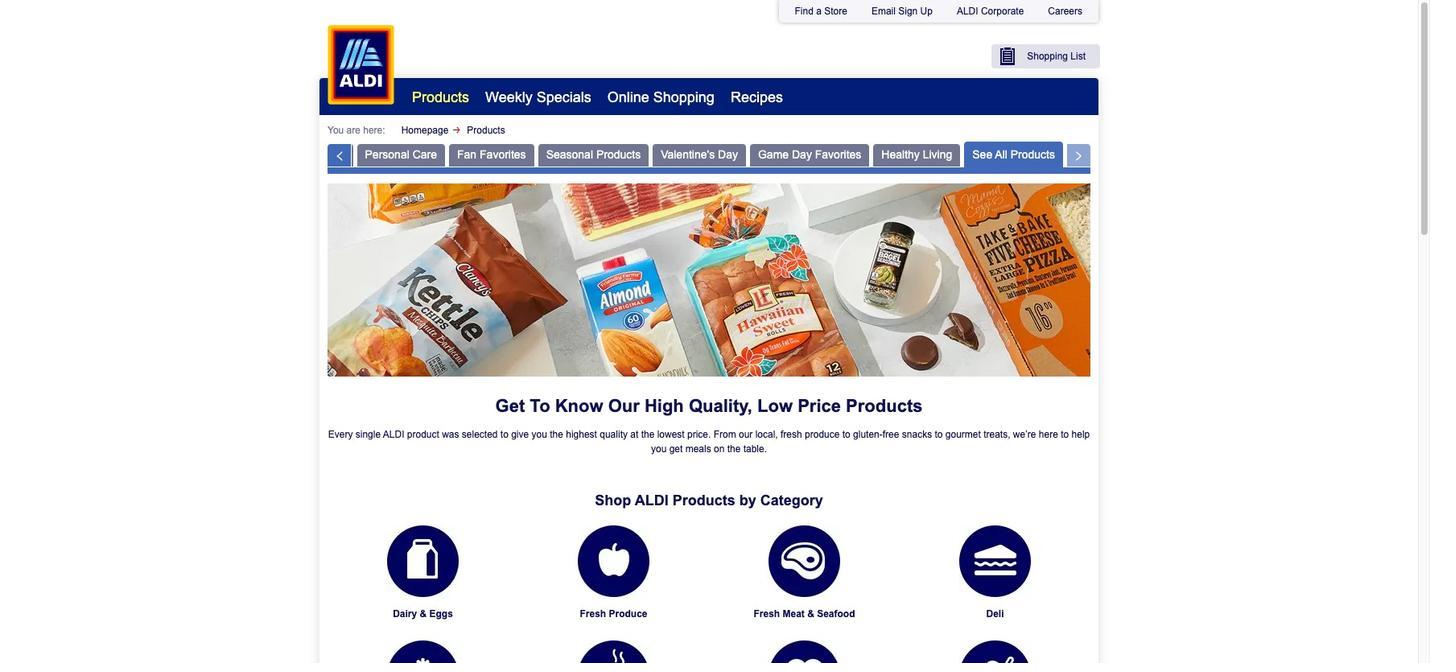 Task type: locate. For each thing, give the bounding box(es) containing it.
valentine's
[[661, 148, 715, 161]]

free
[[883, 429, 899, 440]]

to left give
[[500, 429, 509, 440]]

to
[[530, 396, 550, 416]]

shopping left the list
[[1027, 51, 1068, 62]]

fresh left meat
[[754, 608, 780, 620]]

aldi right single
[[383, 429, 404, 440]]

to right 'snacks'
[[935, 429, 943, 440]]

day
[[718, 148, 738, 161], [792, 148, 812, 161]]

by
[[739, 493, 756, 509]]

0 horizontal spatial favorites
[[480, 148, 526, 161]]

you
[[532, 429, 547, 440], [651, 443, 667, 455]]

personal care link
[[357, 144, 445, 167]]

products
[[412, 89, 469, 105], [467, 125, 505, 136], [596, 148, 641, 161], [1011, 148, 1055, 161], [846, 396, 923, 416], [673, 493, 735, 509]]

day inside valentine's day link
[[718, 148, 738, 161]]

the left highest
[[550, 429, 563, 440]]

healthy living link
[[874, 144, 960, 167]]

1 horizontal spatial aldi
[[635, 493, 669, 509]]

sub navigation element
[[228, 142, 1091, 168]]

2 horizontal spatial the
[[727, 443, 741, 455]]

favorites right fan
[[480, 148, 526, 161]]

list
[[1071, 51, 1086, 62]]

living
[[923, 148, 952, 161]]

high
[[645, 396, 684, 416]]

lowest
[[657, 429, 685, 440]]

0 horizontal spatial fresh
[[580, 608, 606, 620]]

online shopping link
[[599, 81, 723, 115]]

0 horizontal spatial shopping
[[653, 89, 715, 105]]

favorites
[[480, 148, 526, 161], [815, 148, 861, 161]]

get
[[669, 443, 683, 455]]

2 favorites from the left
[[815, 148, 861, 161]]

corporate
[[981, 6, 1024, 17]]

category
[[760, 493, 823, 509]]

menu bar
[[404, 78, 791, 115]]

& eggs
[[420, 608, 453, 620]]

valentine's day
[[661, 148, 738, 161]]

fresh meat & seafood
[[754, 608, 855, 620]]

0 vertical spatial you
[[532, 429, 547, 440]]

2 fresh from the left
[[754, 608, 780, 620]]

specials
[[537, 89, 591, 105]]

store
[[824, 6, 847, 17]]

0 horizontal spatial you
[[532, 429, 547, 440]]

careers
[[1048, 6, 1083, 17]]

every single aldi product was selected to give you the highest quality at the lowest price. from our local, fresh produce to gluten-free snacks to gourmet treats, we're here to help you get meals on the table.
[[328, 429, 1090, 455]]

fresh
[[781, 429, 802, 440]]

2 horizontal spatial aldi
[[957, 6, 978, 17]]

price.
[[687, 429, 711, 440]]

dairy & eggs link
[[332, 526, 514, 631]]

healthy
[[882, 148, 920, 161]]

homepage
[[401, 125, 449, 136]]

1 day from the left
[[718, 148, 738, 161]]

products inside menu bar
[[412, 89, 469, 105]]

2 to from the left
[[842, 429, 851, 440]]

products up free
[[846, 396, 923, 416]]

4 to from the left
[[1061, 429, 1069, 440]]

the right the at
[[641, 429, 655, 440]]

1 horizontal spatial favorites
[[815, 148, 861, 161]]

the right on
[[727, 443, 741, 455]]

careers link
[[1048, 6, 1083, 17]]

day right game
[[792, 148, 812, 161]]

product
[[407, 429, 439, 440]]

quality
[[600, 429, 628, 440]]

you left get
[[651, 443, 667, 455]]

produce
[[609, 608, 648, 620]]

aldi left corporate in the top of the page
[[957, 6, 978, 17]]

are
[[347, 125, 361, 136]]

gourmet
[[946, 429, 981, 440]]

favorites inside game day favorites link
[[815, 148, 861, 161]]

essentials
[[294, 148, 345, 161]]

weekly specials link
[[477, 81, 599, 115]]

seasonal products link
[[538, 144, 649, 167]]

day inside game day favorites link
[[792, 148, 812, 161]]

day right valentine's in the top of the page
[[718, 148, 738, 161]]

single
[[356, 429, 381, 440]]

aldi corporate link
[[957, 6, 1024, 17]]

1 vertical spatial you
[[651, 443, 667, 455]]

1 favorites from the left
[[480, 148, 526, 161]]

household
[[237, 148, 290, 161]]

here:
[[363, 125, 385, 136]]

gluten-
[[853, 429, 883, 440]]

to left help
[[1061, 429, 1069, 440]]

&
[[807, 608, 814, 620]]

1 vertical spatial aldi
[[383, 429, 404, 440]]

0 horizontal spatial day
[[718, 148, 738, 161]]

see all products link
[[964, 142, 1063, 164]]

find a store link
[[795, 6, 847, 17]]

3 to from the left
[[935, 429, 943, 440]]

deli
[[986, 608, 1004, 620]]

selected
[[462, 429, 498, 440]]

weekly
[[485, 89, 533, 105]]

aldi corporate
[[957, 6, 1024, 17]]

0 vertical spatial shopping
[[1027, 51, 1068, 62]]

1 horizontal spatial shopping
[[1027, 51, 1068, 62]]

to
[[500, 429, 509, 440], [842, 429, 851, 440], [935, 429, 943, 440], [1061, 429, 1069, 440]]

get
[[495, 396, 525, 416]]

all
[[995, 148, 1008, 161]]

shopping inside menu bar
[[653, 89, 715, 105]]

0 horizontal spatial aldi
[[383, 429, 404, 440]]

products up homepage link
[[412, 89, 469, 105]]

local,
[[756, 429, 778, 440]]

price
[[798, 396, 841, 416]]

products right seasonal
[[596, 148, 641, 161]]

at
[[630, 429, 639, 440]]

0 vertical spatial aldi
[[957, 6, 978, 17]]

seafood
[[817, 608, 855, 620]]

to left gluten-
[[842, 429, 851, 440]]

email sign up
[[872, 6, 933, 17]]

favorites left the healthy on the top of page
[[815, 148, 861, 161]]

shopping right the online on the left top of page
[[653, 89, 715, 105]]

dairy
[[393, 608, 417, 620]]

1 horizontal spatial day
[[792, 148, 812, 161]]

1 horizontal spatial fresh
[[754, 608, 780, 620]]

help
[[1072, 429, 1090, 440]]

shop aldi products by category
[[595, 493, 823, 509]]

1 fresh from the left
[[580, 608, 606, 620]]

fresh left produce
[[580, 608, 606, 620]]

products left by
[[673, 493, 735, 509]]

aldi right shop
[[635, 493, 669, 509]]

fresh
[[580, 608, 606, 620], [754, 608, 780, 620]]

shopping
[[1027, 51, 1068, 62], [653, 89, 715, 105]]

you right give
[[532, 429, 547, 440]]

recipes
[[731, 89, 783, 105]]

fan favorites
[[457, 148, 526, 161]]

online shopping
[[607, 89, 715, 105]]

shopping inside button
[[1027, 51, 1068, 62]]

1 vertical spatial shopping
[[653, 89, 715, 105]]

2 day from the left
[[792, 148, 812, 161]]

weekly specials
[[485, 89, 591, 105]]



Task type: vqa. For each thing, say whether or not it's contained in the screenshot.
gluten-
yes



Task type: describe. For each thing, give the bounding box(es) containing it.
our
[[739, 429, 753, 440]]

you
[[328, 125, 344, 136]]

meat
[[783, 608, 805, 620]]

1 horizontal spatial you
[[651, 443, 667, 455]]

personal care
[[365, 148, 437, 161]]

favorites inside fan favorites link
[[480, 148, 526, 161]]

table.
[[743, 443, 767, 455]]

1 to from the left
[[500, 429, 509, 440]]

game day favorites link
[[750, 144, 870, 167]]

shop
[[595, 493, 631, 509]]

produce
[[805, 429, 840, 440]]

fresh produce link
[[523, 526, 704, 631]]

aldi inside every single aldi product was selected to give you the highest quality at the lowest price. from our local, fresh produce to gluten-free snacks to gourmet treats, we're here to help you get meals on the table.
[[383, 429, 404, 440]]

game
[[758, 148, 789, 161]]

low
[[757, 396, 793, 416]]

our
[[608, 396, 640, 416]]

homepage link
[[401, 125, 461, 136]]

see all products
[[972, 148, 1055, 161]]

healthy living
[[882, 148, 952, 161]]

0 horizontal spatial the
[[550, 429, 563, 440]]

2 vertical spatial aldi
[[635, 493, 669, 509]]

quality,
[[689, 396, 753, 416]]

care
[[413, 148, 437, 161]]

treats,
[[984, 429, 1011, 440]]

email
[[872, 6, 896, 17]]

fresh meat & seafood link
[[714, 526, 895, 631]]

valentine's day link
[[653, 144, 746, 167]]

household essentials
[[237, 148, 345, 161]]

sign
[[898, 6, 918, 17]]

shopping list
[[1027, 51, 1086, 62]]

from
[[714, 429, 736, 440]]

deli link
[[905, 526, 1086, 631]]

fan favorites link
[[449, 144, 534, 167]]

up
[[920, 6, 933, 17]]

email sign up link
[[872, 6, 933, 17]]

we're
[[1013, 429, 1036, 440]]

find a store
[[795, 6, 847, 17]]

get to know our high quality, low price products
[[495, 396, 923, 416]]

every
[[328, 429, 353, 440]]

personal
[[365, 148, 410, 161]]

household essentials link
[[228, 144, 353, 167]]

a
[[816, 6, 822, 17]]

online
[[607, 89, 649, 105]]

meals
[[685, 443, 711, 455]]

game day favorites
[[758, 148, 861, 161]]

1 horizontal spatial the
[[641, 429, 655, 440]]

give
[[511, 429, 529, 440]]

know
[[555, 396, 603, 416]]

day for valentine's
[[718, 148, 738, 161]]

recipes link
[[723, 81, 791, 115]]

here
[[1039, 429, 1058, 440]]

seasonal products
[[546, 148, 641, 161]]

seasonal
[[546, 148, 593, 161]]

products right all
[[1011, 148, 1055, 161]]

day for game
[[792, 148, 812, 161]]

fresh for fresh produce
[[580, 608, 606, 620]]

see
[[972, 148, 993, 161]]

shopping list button
[[992, 44, 1100, 68]]

products up fan favorites
[[467, 125, 505, 136]]

you are here:
[[328, 125, 385, 136]]

snacks
[[902, 429, 932, 440]]

highest
[[566, 429, 597, 440]]

menu bar containing products
[[404, 78, 791, 115]]

was
[[442, 429, 459, 440]]

fan
[[457, 148, 477, 161]]

fresh produce
[[580, 608, 648, 620]]

fresh for fresh meat & seafood
[[754, 608, 780, 620]]

dairy & eggs
[[393, 608, 453, 620]]

find
[[795, 6, 814, 17]]



